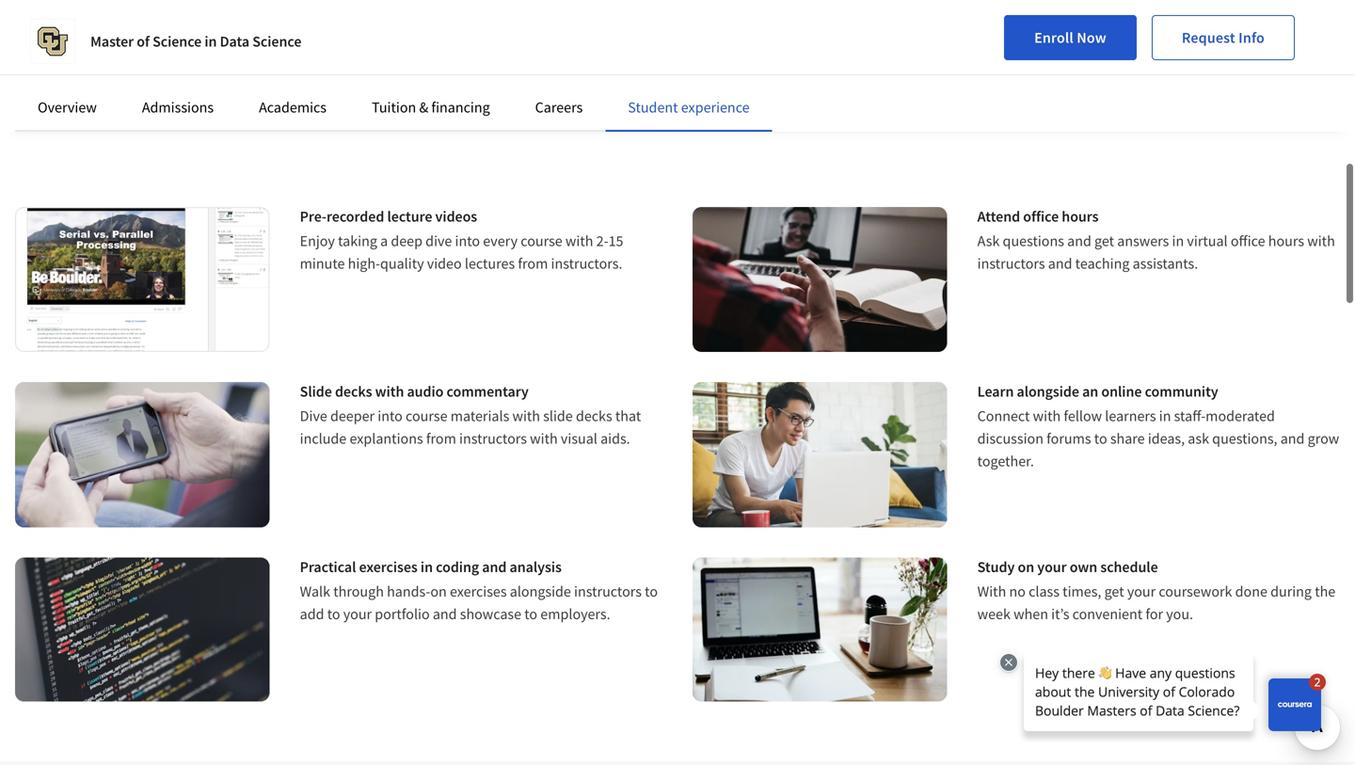 Task type: locate. For each thing, give the bounding box(es) containing it.
with
[[315, 34, 343, 53], [318, 79, 346, 98], [565, 231, 593, 250], [1307, 231, 1335, 250], [375, 382, 404, 401], [512, 407, 540, 425], [1033, 407, 1061, 425], [530, 429, 558, 448]]

study
[[977, 557, 1015, 576]]

2 vertical spatial online
[[1101, 382, 1142, 401]]

1 horizontal spatial through
[[658, 79, 709, 98]]

1 horizontal spatial a
[[380, 231, 388, 250]]

student
[[628, 98, 678, 117]]

0 vertical spatial through
[[658, 79, 709, 98]]

1 horizontal spatial with
[[977, 582, 1006, 601]]

lectures inside 'pre-recorded lecture videos enjoy taking a deep dive into every course with 2-15 minute high-quality video lectures from instructors.'
[[465, 254, 515, 273]]

0 vertical spatial decks
[[335, 382, 372, 401]]

2-
[[596, 231, 608, 250]]

1 vertical spatial hours
[[1062, 207, 1099, 226]]

1 horizontal spatial you
[[812, 56, 836, 75]]

on down "coding"
[[430, 582, 447, 601]]

0 horizontal spatial instructors
[[459, 429, 527, 448]]

0 vertical spatial high-
[[173, 56, 205, 75]]

0 horizontal spatial hours
[[131, 79, 167, 98]]

exercises up portfolio
[[359, 557, 418, 576]]

in left data
[[205, 32, 217, 51]]

0 horizontal spatial science
[[153, 32, 202, 51]]

the
[[15, 34, 39, 53], [676, 34, 699, 53]]

instructors inside attend office hours ask questions and get answers in virtual office hours with instructors and teaching assistants.
[[977, 254, 1045, 273]]

fellow
[[1064, 407, 1102, 425]]

1 vertical spatial hands-
[[387, 582, 430, 601]]

alongside down analysis
[[510, 582, 571, 601]]

your
[[582, 79, 611, 98], [1037, 557, 1067, 576], [1127, 582, 1156, 601], [343, 604, 372, 623]]

for
[[1145, 604, 1163, 623]]

0 horizontal spatial with
[[437, 56, 466, 75]]

0 horizontal spatial the
[[15, 34, 39, 53]]

1 horizontal spatial online
[[252, 56, 292, 75]]

1 horizontal spatial course
[[521, 231, 562, 250]]

choose
[[657, 56, 702, 75]]

decks up visual
[[576, 407, 612, 425]]

1 horizontal spatial from
[[518, 254, 548, 273]]

discussion inside the ms-ds program is 100% online on coursera with the same degree content as our on-campus offering. the program is an interactive, engaging experience in a high-quality online learning environment. with a flexible schedule, you get to choose when and where you learn. you can join office hours and live group sessions with faculty and staff. and learn alongside your cohort through lectures videos, discussion forums, peer-graded assignments, quizzes, hands-on projects, and more.
[[813, 79, 879, 98]]

the left same
[[346, 34, 367, 53]]

your left cohort
[[582, 79, 611, 98]]

quality inside 'pre-recorded lecture videos enjoy taking a deep dive into every course with 2-15 minute high-quality video lectures from instructors.'
[[380, 254, 424, 273]]

alongside down schedule,
[[518, 79, 579, 98]]

0 horizontal spatial high-
[[173, 56, 205, 75]]

with inside the ms-ds program is 100% online on coursera with the same degree content as our on-campus offering. the program is an interactive, engaging experience in a high-quality online learning environment. with a flexible schedule, you get to choose when and where you learn. you can join office hours and live group sessions with faculty and staff. and learn alongside your cohort through lectures videos, discussion forums, peer-graded assignments, quizzes, hands-on projects, and more.
[[437, 56, 466, 75]]

1 vertical spatial discussion
[[977, 429, 1044, 448]]

discussion down learn. at the top of page
[[813, 79, 879, 98]]

1 horizontal spatial science
[[252, 32, 302, 51]]

hands- down sessions
[[286, 102, 329, 120]]

coursework
[[1159, 582, 1232, 601]]

instructors inside the slide decks with audio commentary dive deeper into course materials with slide decks that include explantions from instructors with visual aids.
[[459, 429, 527, 448]]

minute
[[300, 254, 345, 273]]

request info button
[[1152, 15, 1295, 60]]

lectures down every
[[465, 254, 515, 273]]

get up convenient on the right bottom
[[1104, 582, 1124, 601]]

on up no
[[1018, 557, 1034, 576]]

into up explantions
[[378, 407, 403, 425]]

2 vertical spatial instructors
[[574, 582, 642, 601]]

and right portfolio
[[433, 604, 457, 623]]

lectures left videos,
[[712, 79, 762, 98]]

0 horizontal spatial when
[[705, 56, 740, 75]]

0 horizontal spatial course
[[406, 407, 447, 425]]

with inside attend office hours ask questions and get answers in virtual office hours with instructors and teaching assistants.
[[1307, 231, 1335, 250]]

course inside the slide decks with audio commentary dive deeper into course materials with slide decks that include explantions from instructors with visual aids.
[[406, 407, 447, 425]]

peer-
[[66, 102, 99, 120]]

0 vertical spatial hands-
[[286, 102, 329, 120]]

1 vertical spatial the
[[1315, 582, 1336, 601]]

can
[[41, 79, 64, 98]]

enroll now button
[[1004, 15, 1137, 60]]

0 vertical spatial when
[[705, 56, 740, 75]]

0 horizontal spatial decks
[[335, 382, 372, 401]]

online right 100%
[[194, 34, 234, 53]]

in up "assistants."
[[1172, 231, 1184, 250]]

get
[[618, 56, 638, 75], [1094, 231, 1114, 250], [1104, 582, 1124, 601]]

1 is from the left
[[143, 34, 153, 53]]

discussion up together.
[[977, 429, 1044, 448]]

an up fellow
[[1082, 382, 1098, 401]]

1 horizontal spatial hours
[[1062, 207, 1099, 226]]

0 horizontal spatial you
[[592, 56, 615, 75]]

into inside the slide decks with audio commentary dive deeper into course materials with slide decks that include explantions from instructors with visual aids.
[[378, 407, 403, 425]]

a inside 'pre-recorded lecture videos enjoy taking a deep dive into every course with 2-15 minute high-quality video lectures from instructors.'
[[380, 231, 388, 250]]

you down "campus"
[[592, 56, 615, 75]]

a
[[162, 56, 170, 75], [469, 56, 477, 75], [380, 231, 388, 250]]

financing
[[431, 98, 490, 117]]

an up where
[[773, 34, 788, 53]]

pre-recorded lecture videos enjoy taking a deep dive into every course with 2-15 minute high-quality video lectures from instructors.
[[300, 207, 623, 273]]

from left instructors.
[[518, 254, 548, 273]]

1 horizontal spatial experience
[[681, 98, 750, 117]]

get up teaching
[[1094, 231, 1114, 250]]

1 vertical spatial through
[[333, 582, 384, 601]]

2 vertical spatial get
[[1104, 582, 1124, 601]]

from down the materials
[[426, 429, 456, 448]]

on inside practical exercises in coding and analysis walk through hands-on exercises alongside instructors to add to your portfolio and showcase to employers.
[[430, 582, 447, 601]]

1 vertical spatial online
[[252, 56, 292, 75]]

your inside practical exercises in coding and analysis walk through hands-on exercises alongside instructors to add to your portfolio and showcase to employers.
[[343, 604, 372, 623]]

experience
[[76, 56, 144, 75], [681, 98, 750, 117]]

instructors
[[977, 254, 1045, 273], [459, 429, 527, 448], [574, 582, 642, 601]]

2 vertical spatial hours
[[1268, 231, 1304, 250]]

1 vertical spatial lectures
[[465, 254, 515, 273]]

your up for
[[1127, 582, 1156, 601]]

the
[[346, 34, 367, 53], [1315, 582, 1336, 601]]

1 horizontal spatial exercises
[[450, 582, 507, 601]]

virtual
[[1187, 231, 1228, 250]]

exercises
[[359, 557, 418, 576], [450, 582, 507, 601]]

the left ms-
[[15, 34, 39, 53]]

into down videos
[[455, 231, 480, 250]]

through down choose
[[658, 79, 709, 98]]

decks up 'deeper'
[[335, 382, 372, 401]]

2 horizontal spatial online
[[1101, 382, 1142, 401]]

with inside study on your own schedule with no class times, get your coursework done during the week when it's convenient for you.
[[977, 582, 1006, 601]]

on inside study on your own schedule with no class times, get your coursework done during the week when it's convenient for you.
[[1018, 557, 1034, 576]]

0 horizontal spatial discussion
[[813, 79, 879, 98]]

science right data
[[252, 32, 302, 51]]

1 horizontal spatial lectures
[[712, 79, 762, 98]]

alongside
[[518, 79, 579, 98], [1017, 382, 1079, 401], [510, 582, 571, 601]]

high- inside 'pre-recorded lecture videos enjoy taking a deep dive into every course with 2-15 minute high-quality video lectures from instructors.'
[[348, 254, 380, 273]]

a down 100%
[[162, 56, 170, 75]]

you
[[15, 79, 38, 98]]

discussion inside learn alongside an online community connect with fellow learners in staff-moderated discussion forums to share ideas, ask questions, and grow together.
[[977, 429, 1044, 448]]

1 vertical spatial exercises
[[450, 582, 507, 601]]

include
[[300, 429, 347, 448]]

quality down deep
[[380, 254, 424, 273]]

program right ds
[[86, 34, 140, 53]]

program up student experience
[[702, 34, 756, 53]]

every
[[483, 231, 518, 250]]

0 horizontal spatial is
[[143, 34, 153, 53]]

pre-
[[300, 207, 327, 226]]

hands- up portfolio
[[387, 582, 430, 601]]

get up cohort
[[618, 56, 638, 75]]

0 horizontal spatial exercises
[[359, 557, 418, 576]]

ask
[[977, 231, 1000, 250]]

attend
[[977, 207, 1020, 226]]

0 vertical spatial hours
[[131, 79, 167, 98]]

1 horizontal spatial instructors
[[574, 582, 642, 601]]

in inside attend office hours ask questions and get answers in virtual office hours with instructors and teaching assistants.
[[1172, 231, 1184, 250]]

the inside the ms-ds program is 100% online on coursera with the same degree content as our on-campus offering. the program is an interactive, engaging experience in a high-quality online learning environment. with a flexible schedule, you get to choose when and where you learn. you can join office hours and live group sessions with faculty and staff. and learn alongside your cohort through lectures videos, discussion forums, peer-graded assignments, quizzes, hands-on projects, and more.
[[346, 34, 367, 53]]

taking
[[338, 231, 377, 250]]

in left "coding"
[[421, 557, 433, 576]]

1 horizontal spatial into
[[455, 231, 480, 250]]

1 horizontal spatial decks
[[576, 407, 612, 425]]

1 vertical spatial get
[[1094, 231, 1114, 250]]

when down class
[[1014, 604, 1048, 623]]

1 vertical spatial instructors
[[459, 429, 527, 448]]

0 horizontal spatial online
[[194, 34, 234, 53]]

0 horizontal spatial lectures
[[465, 254, 515, 273]]

0 vertical spatial course
[[521, 231, 562, 250]]

a left deep
[[380, 231, 388, 250]]

is
[[143, 34, 153, 53], [760, 34, 770, 53]]

1 vertical spatial from
[[426, 429, 456, 448]]

2 vertical spatial alongside
[[510, 582, 571, 601]]

discussion
[[813, 79, 879, 98], [977, 429, 1044, 448]]

is up videos,
[[760, 34, 770, 53]]

0 vertical spatial into
[[455, 231, 480, 250]]

hands-
[[286, 102, 329, 120], [387, 582, 430, 601]]

more.
[[433, 102, 470, 120]]

quality
[[205, 56, 249, 75], [380, 254, 424, 273]]

the up choose
[[676, 34, 699, 53]]

in inside learn alongside an online community connect with fellow learners in staff-moderated discussion forums to share ideas, ask questions, and grow together.
[[1159, 407, 1171, 425]]

alongside inside practical exercises in coding and analysis walk through hands-on exercises alongside instructors to add to your portfolio and showcase to employers.
[[510, 582, 571, 601]]

on left projects,
[[329, 102, 346, 120]]

0 horizontal spatial into
[[378, 407, 403, 425]]

your up class
[[1037, 557, 1067, 576]]

when inside study on your own schedule with no class times, get your coursework done during the week when it's convenient for you.
[[1014, 604, 1048, 623]]

quality down data
[[205, 56, 249, 75]]

when
[[705, 56, 740, 75], [1014, 604, 1048, 623]]

0 vertical spatial the
[[346, 34, 367, 53]]

exercises up "showcase"
[[450, 582, 507, 601]]

0 horizontal spatial from
[[426, 429, 456, 448]]

0 vertical spatial alongside
[[518, 79, 579, 98]]

your inside the ms-ds program is 100% online on coursera with the same degree content as our on-campus offering. the program is an interactive, engaging experience in a high-quality online learning environment. with a flexible schedule, you get to choose when and where you learn. you can join office hours and live group sessions with faculty and staff. and learn alongside your cohort through lectures videos, discussion forums, peer-graded assignments, quizzes, hands-on projects, and more.
[[582, 79, 611, 98]]

together.
[[977, 452, 1034, 471]]

in up ideas,
[[1159, 407, 1171, 425]]

instructors down the materials
[[459, 429, 527, 448]]

course right every
[[521, 231, 562, 250]]

when right choose
[[705, 56, 740, 75]]

quality inside the ms-ds program is 100% online on coursera with the same degree content as our on-campus offering. the program is an interactive, engaging experience in a high-quality online learning environment. with a flexible schedule, you get to choose when and where you learn. you can join office hours and live group sessions with faculty and staff. and learn alongside your cohort through lectures videos, discussion forums, peer-graded assignments, quizzes, hands-on projects, and more.
[[205, 56, 249, 75]]

community
[[1145, 382, 1218, 401]]

request info
[[1182, 28, 1265, 47]]

interactive,
[[791, 34, 862, 53]]

academics link
[[259, 98, 327, 117]]

through inside practical exercises in coding and analysis walk through hands-on exercises alongside instructors to add to your portfolio and showcase to employers.
[[333, 582, 384, 601]]

0 horizontal spatial quality
[[205, 56, 249, 75]]

experience inside the ms-ds program is 100% online on coursera with the same degree content as our on-campus offering. the program is an interactive, engaging experience in a high-quality online learning environment. with a flexible schedule, you get to choose when and where you learn. you can join office hours and live group sessions with faculty and staff. and learn alongside your cohort through lectures videos, discussion forums, peer-graded assignments, quizzes, hands-on projects, and more.
[[76, 56, 144, 75]]

0 vertical spatial with
[[437, 56, 466, 75]]

alongside up fellow
[[1017, 382, 1079, 401]]

1 horizontal spatial program
[[702, 34, 756, 53]]

1 horizontal spatial quality
[[380, 254, 424, 273]]

office up graded
[[93, 79, 128, 98]]

with up week
[[977, 582, 1006, 601]]

through down 'practical'
[[333, 582, 384, 601]]

and right "coding"
[[482, 557, 507, 576]]

schedule,
[[529, 56, 589, 75]]

convenient
[[1072, 604, 1143, 623]]

1 science from the left
[[153, 32, 202, 51]]

1 vertical spatial experience
[[681, 98, 750, 117]]

1 horizontal spatial is
[[760, 34, 770, 53]]

1 vertical spatial high-
[[348, 254, 380, 273]]

online up learners
[[1101, 382, 1142, 401]]

sessions
[[263, 79, 315, 98]]

your left portfolio
[[343, 604, 372, 623]]

hours up teaching
[[1062, 207, 1099, 226]]

1 horizontal spatial an
[[1082, 382, 1098, 401]]

grow
[[1308, 429, 1339, 448]]

0 horizontal spatial through
[[333, 582, 384, 601]]

0 vertical spatial instructors
[[977, 254, 1045, 273]]

decks
[[335, 382, 372, 401], [576, 407, 612, 425]]

0 horizontal spatial office
[[93, 79, 128, 98]]

with up staff.
[[437, 56, 466, 75]]

0 vertical spatial discussion
[[813, 79, 879, 98]]

0 vertical spatial online
[[194, 34, 234, 53]]

experience down master
[[76, 56, 144, 75]]

online down coursera
[[252, 56, 292, 75]]

0 vertical spatial lectures
[[712, 79, 762, 98]]

learning
[[295, 56, 346, 75]]

2 horizontal spatial instructors
[[977, 254, 1045, 273]]

info
[[1239, 28, 1265, 47]]

1 vertical spatial course
[[406, 407, 447, 425]]

1 horizontal spatial the
[[1315, 582, 1336, 601]]

0 horizontal spatial program
[[86, 34, 140, 53]]

instructors up employers.
[[574, 582, 642, 601]]

to
[[641, 56, 654, 75], [1094, 429, 1107, 448], [645, 582, 658, 601], [327, 604, 340, 623], [524, 604, 537, 623]]

1 horizontal spatial office
[[1023, 207, 1059, 226]]

2 horizontal spatial office
[[1231, 231, 1265, 250]]

office right virtual
[[1231, 231, 1265, 250]]

0 horizontal spatial the
[[346, 34, 367, 53]]

teaching
[[1075, 254, 1130, 273]]

through inside the ms-ds program is 100% online on coursera with the same degree content as our on-campus offering. the program is an interactive, engaging experience in a high-quality online learning environment. with a flexible schedule, you get to choose when and where you learn. you can join office hours and live group sessions with faculty and staff. and learn alongside your cohort through lectures videos, discussion forums, peer-graded assignments, quizzes, hands-on projects, and more.
[[658, 79, 709, 98]]

an inside learn alongside an online community connect with fellow learners in staff-moderated discussion forums to share ideas, ask questions, and grow together.
[[1082, 382, 1098, 401]]

program
[[86, 34, 140, 53], [702, 34, 756, 53]]

high- down taking
[[348, 254, 380, 273]]

and left grow
[[1280, 429, 1305, 448]]

into
[[455, 231, 480, 250], [378, 407, 403, 425]]

in
[[205, 32, 217, 51], [147, 56, 159, 75], [1172, 231, 1184, 250], [1159, 407, 1171, 425], [421, 557, 433, 576]]

on left coursera
[[237, 34, 253, 53]]

course down the audio
[[406, 407, 447, 425]]

0 vertical spatial an
[[773, 34, 788, 53]]

done
[[1235, 582, 1267, 601]]

learn alongside an online community connect with fellow learners in staff-moderated discussion forums to share ideas, ask questions, and grow together.
[[977, 382, 1339, 471]]

into inside 'pre-recorded lecture videos enjoy taking a deep dive into every course with 2-15 minute high-quality video lectures from instructors.'
[[455, 231, 480, 250]]

0 horizontal spatial hands-
[[286, 102, 329, 120]]

you down interactive,
[[812, 56, 836, 75]]

0 vertical spatial quality
[[205, 56, 249, 75]]

hands- inside the ms-ds program is 100% online on coursera with the same degree content as our on-campus offering. the program is an interactive, engaging experience in a high-quality online learning environment. with a flexible schedule, you get to choose when and where you learn. you can join office hours and live group sessions with faculty and staff. and learn alongside your cohort through lectures videos, discussion forums, peer-graded assignments, quizzes, hands-on projects, and more.
[[286, 102, 329, 120]]

degree
[[407, 34, 450, 53]]

1 horizontal spatial when
[[1014, 604, 1048, 623]]

in inside the ms-ds program is 100% online on coursera with the same degree content as our on-campus offering. the program is an interactive, engaging experience in a high-quality online learning environment. with a flexible schedule, you get to choose when and where you learn. you can join office hours and live group sessions with faculty and staff. and learn alongside your cohort through lectures videos, discussion forums, peer-graded assignments, quizzes, hands-on projects, and more.
[[147, 56, 159, 75]]

the right during
[[1315, 582, 1336, 601]]

1 vertical spatial with
[[977, 582, 1006, 601]]

master of science in data science
[[90, 32, 302, 51]]

videos
[[435, 207, 477, 226]]

a down content
[[469, 56, 477, 75]]

0 horizontal spatial an
[[773, 34, 788, 53]]

2 science from the left
[[252, 32, 302, 51]]

in down of on the left top of the page
[[147, 56, 159, 75]]

high-
[[173, 56, 205, 75], [348, 254, 380, 273]]

1 vertical spatial alongside
[[1017, 382, 1079, 401]]

moderated
[[1206, 407, 1275, 425]]

explantions
[[350, 429, 423, 448]]

the inside study on your own schedule with no class times, get your coursework done during the week when it's convenient for you.
[[1315, 582, 1336, 601]]

hours right virtual
[[1268, 231, 1304, 250]]

dive
[[426, 231, 452, 250]]

1 horizontal spatial discussion
[[977, 429, 1044, 448]]

high- down "master of science in data science"
[[173, 56, 205, 75]]

0 vertical spatial get
[[618, 56, 638, 75]]

to inside learn alongside an online community connect with fellow learners in staff-moderated discussion forums to share ideas, ask questions, and grow together.
[[1094, 429, 1107, 448]]

0 horizontal spatial experience
[[76, 56, 144, 75]]

science right of on the left top of the page
[[153, 32, 202, 51]]

you
[[592, 56, 615, 75], [812, 56, 836, 75]]

get inside study on your own schedule with no class times, get your coursework done during the week when it's convenient for you.
[[1104, 582, 1124, 601]]

0 vertical spatial from
[[518, 254, 548, 273]]

an image of a person with glasses leaning over their open laptop, sitting on their couch image
[[693, 382, 947, 527]]

is left 100%
[[143, 34, 153, 53]]

instructors down questions
[[977, 254, 1045, 273]]

group
[[222, 79, 260, 98]]

questions,
[[1212, 429, 1277, 448]]

1 vertical spatial when
[[1014, 604, 1048, 623]]

hours up graded
[[131, 79, 167, 98]]

and up teaching
[[1067, 231, 1091, 250]]

experience down choose
[[681, 98, 750, 117]]

office up questions
[[1023, 207, 1059, 226]]

0 vertical spatial office
[[93, 79, 128, 98]]

1 vertical spatial into
[[378, 407, 403, 425]]



Task type: vqa. For each thing, say whether or not it's contained in the screenshot.
1 to the left
no



Task type: describe. For each thing, give the bounding box(es) containing it.
an inside the ms-ds program is 100% online on coursera with the same degree content as our on-campus offering. the program is an interactive, engaging experience in a high-quality online learning environment. with a flexible schedule, you get to choose when and where you learn. you can join office hours and live group sessions with faculty and staff. and learn alongside your cohort through lectures videos, discussion forums, peer-graded assignments, quizzes, hands-on projects, and more.
[[773, 34, 788, 53]]

learn
[[977, 382, 1014, 401]]

recorded
[[327, 207, 384, 226]]

a view from over a person's left shoulder, looking at a phone they are holding in their hands. the phone has an image of a teacher with words displayed on their left. image
[[15, 382, 270, 527]]

walk
[[300, 582, 330, 601]]

1 program from the left
[[86, 34, 140, 53]]

deeper
[[330, 407, 375, 425]]

enroll now
[[1034, 28, 1107, 47]]

you.
[[1166, 604, 1193, 623]]

during
[[1270, 582, 1312, 601]]

and down staff.
[[406, 102, 430, 120]]

audio
[[407, 382, 444, 401]]

ds
[[66, 34, 83, 53]]

alongside inside the ms-ds program is 100% online on coursera with the same degree content as our on-campus offering. the program is an interactive, engaging experience in a high-quality online learning environment. with a flexible schedule, you get to choose when and where you learn. you can join office hours and live group sessions with faculty and staff. and learn alongside your cohort through lectures videos, discussion forums, peer-graded assignments, quizzes, hands-on projects, and more.
[[518, 79, 579, 98]]

1 you from the left
[[592, 56, 615, 75]]

tuition & financing link
[[372, 98, 490, 117]]

where
[[770, 56, 809, 75]]

get inside attend office hours ask questions and get answers in virtual office hours with instructors and teaching assistants.
[[1094, 231, 1114, 250]]

a view from over a person's right shoulder, looking to a desk with a book on the right and an open laptop on the left. the laptop has an image of a person smiling. image
[[693, 207, 947, 352]]

high- inside the ms-ds program is 100% online on coursera with the same degree content as our on-campus offering. the program is an interactive, engaging experience in a high-quality online learning environment. with a flexible schedule, you get to choose when and where you learn. you can join office hours and live group sessions with faculty and staff. and learn alongside your cohort through lectures videos, discussion forums, peer-graded assignments, quizzes, hands-on projects, and more.
[[173, 56, 205, 75]]

2 vertical spatial office
[[1231, 231, 1265, 250]]

online inside learn alongside an online community connect with fellow learners in staff-moderated discussion forums to share ideas, ask questions, and grow together.
[[1101, 382, 1142, 401]]

video
[[427, 254, 462, 273]]

hours inside the ms-ds program is 100% online on coursera with the same degree content as our on-campus offering. the program is an interactive, engaging experience in a high-quality online learning environment. with a flexible schedule, you get to choose when and where you learn. you can join office hours and live group sessions with faculty and staff. and learn alongside your cohort through lectures videos, discussion forums, peer-graded assignments, quizzes, hands-on projects, and more.
[[131, 79, 167, 98]]

1 the from the left
[[15, 34, 39, 53]]

to inside the ms-ds program is 100% online on coursera with the same degree content as our on-campus offering. the program is an interactive, engaging experience in a high-quality online learning environment. with a flexible schedule, you get to choose when and where you learn. you can join office hours and live group sessions with faculty and staff. and learn alongside your cohort through lectures videos, discussion forums, peer-graded assignments, quizzes, hands-on projects, and more.
[[641, 56, 654, 75]]

practical exercises in coding and analysis walk through hands-on exercises alongside instructors to add to your portfolio and showcase to employers.
[[300, 557, 658, 623]]

a screenshot of the lecture video for serial vs parallel processing image
[[15, 207, 270, 352]]

data
[[220, 32, 249, 51]]

0 vertical spatial exercises
[[359, 557, 418, 576]]

projects,
[[349, 102, 403, 120]]

1 vertical spatial decks
[[576, 407, 612, 425]]

attend office hours ask questions and get answers in virtual office hours with instructors and teaching assistants.
[[977, 207, 1335, 273]]

our
[[522, 34, 543, 53]]

assistants.
[[1133, 254, 1198, 273]]

ms-
[[42, 34, 66, 53]]

slide decks with audio commentary dive deeper into course materials with slide decks that include explantions from instructors with visual aids.
[[300, 382, 641, 448]]

assignments,
[[146, 102, 229, 120]]

graded
[[99, 102, 143, 120]]

answers
[[1117, 231, 1169, 250]]

university of colorado boulder logo image
[[30, 19, 75, 64]]

when inside the ms-ds program is 100% online on coursera with the same degree content as our on-campus offering. the program is an interactive, engaging experience in a high-quality online learning environment. with a flexible schedule, you get to choose when and where you learn. you can join office hours and live group sessions with faculty and staff. and learn alongside your cohort through lectures videos, discussion forums, peer-graded assignments, quizzes, hands-on projects, and more.
[[705, 56, 740, 75]]

student experience link
[[628, 98, 750, 117]]

request
[[1182, 28, 1235, 47]]

that
[[615, 407, 641, 425]]

admissions link
[[142, 98, 214, 117]]

aids.
[[600, 429, 630, 448]]

analysis
[[510, 557, 562, 576]]

class
[[1029, 582, 1060, 601]]

and left &
[[395, 79, 419, 98]]

15
[[608, 231, 623, 250]]

slide
[[543, 407, 573, 425]]

own
[[1070, 557, 1097, 576]]

flexible
[[480, 56, 526, 75]]

campus
[[567, 34, 617, 53]]

content
[[453, 34, 502, 53]]

forums,
[[15, 102, 63, 120]]

student experience
[[628, 98, 750, 117]]

portfolio
[[375, 604, 430, 623]]

with inside learn alongside an online community connect with fellow learners in staff-moderated discussion forums to share ideas, ask questions, and grow together.
[[1033, 407, 1061, 425]]

master
[[90, 32, 134, 51]]

2 program from the left
[[702, 34, 756, 53]]

showcase
[[460, 604, 521, 623]]

same
[[370, 34, 404, 53]]

0 horizontal spatial a
[[162, 56, 170, 75]]

offering.
[[620, 34, 673, 53]]

share
[[1110, 429, 1145, 448]]

now
[[1077, 28, 1107, 47]]

videos,
[[765, 79, 810, 98]]

dive
[[300, 407, 327, 425]]

careers link
[[535, 98, 583, 117]]

an image of a computer screen with a coding text editor open, with html code displayed. image
[[15, 557, 270, 701]]

and
[[455, 79, 480, 98]]

2 you from the left
[[812, 56, 836, 75]]

lectures inside the ms-ds program is 100% online on coursera with the same degree content as our on-campus offering. the program is an interactive, engaging experience in a high-quality online learning environment. with a flexible schedule, you get to choose when and where you learn. you can join office hours and live group sessions with faculty and staff. and learn alongside your cohort through lectures videos, discussion forums, peer-graded assignments, quizzes, hands-on projects, and more.
[[712, 79, 762, 98]]

2 horizontal spatial hours
[[1268, 231, 1304, 250]]

add
[[300, 604, 324, 623]]

tuition
[[372, 98, 416, 117]]

2 horizontal spatial a
[[469, 56, 477, 75]]

deep
[[391, 231, 422, 250]]

questions
[[1003, 231, 1064, 250]]

from inside the slide decks with audio commentary dive deeper into course materials with slide decks that include explantions from instructors with visual aids.
[[426, 429, 456, 448]]

faculty
[[349, 79, 392, 98]]

&
[[419, 98, 428, 117]]

and left where
[[743, 56, 767, 75]]

2 the from the left
[[676, 34, 699, 53]]

ask
[[1188, 429, 1209, 448]]

a desk with an open laptop, notebook, and coffee mug with a small vessel of coffee image
[[693, 557, 947, 701]]

materials
[[450, 407, 509, 425]]

with inside 'pre-recorded lecture videos enjoy taking a deep dive into every course with 2-15 minute high-quality video lectures from instructors.'
[[565, 231, 593, 250]]

instructors.
[[551, 254, 622, 273]]

study on your own schedule with no class times, get your coursework done during the week when it's convenient for you.
[[977, 557, 1336, 623]]

it's
[[1051, 604, 1069, 623]]

get inside the ms-ds program is 100% online on coursera with the same degree content as our on-campus offering. the program is an interactive, engaging experience in a high-quality online learning environment. with a flexible schedule, you get to choose when and where you learn. you can join office hours and live group sessions with faculty and staff. and learn alongside your cohort through lectures videos, discussion forums, peer-graded assignments, quizzes, hands-on projects, and more.
[[618, 56, 638, 75]]

instructors inside practical exercises in coding and analysis walk through hands-on exercises alongside instructors to add to your portfolio and showcase to employers.
[[574, 582, 642, 601]]

in inside practical exercises in coding and analysis walk through hands-on exercises alongside instructors to add to your portfolio and showcase to employers.
[[421, 557, 433, 576]]

coursera
[[256, 34, 312, 53]]

visual
[[561, 429, 597, 448]]

schedule
[[1100, 557, 1158, 576]]

ideas,
[[1148, 429, 1185, 448]]

commentary
[[447, 382, 529, 401]]

academics
[[259, 98, 327, 117]]

from inside 'pre-recorded lecture videos enjoy taking a deep dive into every course with 2-15 minute high-quality video lectures from instructors.'
[[518, 254, 548, 273]]

course inside 'pre-recorded lecture videos enjoy taking a deep dive into every course with 2-15 minute high-quality video lectures from instructors.'
[[521, 231, 562, 250]]

engaging
[[15, 56, 73, 75]]

overview
[[38, 98, 97, 117]]

join
[[67, 79, 90, 98]]

hands- inside practical exercises in coding and analysis walk through hands-on exercises alongside instructors to add to your portfolio and showcase to employers.
[[387, 582, 430, 601]]

alongside inside learn alongside an online community connect with fellow learners in staff-moderated discussion forums to share ideas, ask questions, and grow together.
[[1017, 382, 1079, 401]]

cohort
[[614, 79, 655, 98]]

overview link
[[38, 98, 97, 117]]

2 is from the left
[[760, 34, 770, 53]]

and down questions
[[1048, 254, 1072, 273]]

times,
[[1063, 582, 1101, 601]]

office inside the ms-ds program is 100% online on coursera with the same degree content as our on-campus offering. the program is an interactive, engaging experience in a high-quality online learning environment. with a flexible schedule, you get to choose when and where you learn. you can join office hours and live group sessions with faculty and staff. and learn alongside your cohort through lectures videos, discussion forums, peer-graded assignments, quizzes, hands-on projects, and more.
[[93, 79, 128, 98]]

and up assignments,
[[170, 79, 194, 98]]

practical
[[300, 557, 356, 576]]

on-
[[546, 34, 567, 53]]

and inside learn alongside an online community connect with fellow learners in staff-moderated discussion forums to share ideas, ask questions, and grow together.
[[1280, 429, 1305, 448]]

admissions
[[142, 98, 214, 117]]

environment.
[[349, 56, 434, 75]]

1 vertical spatial office
[[1023, 207, 1059, 226]]



